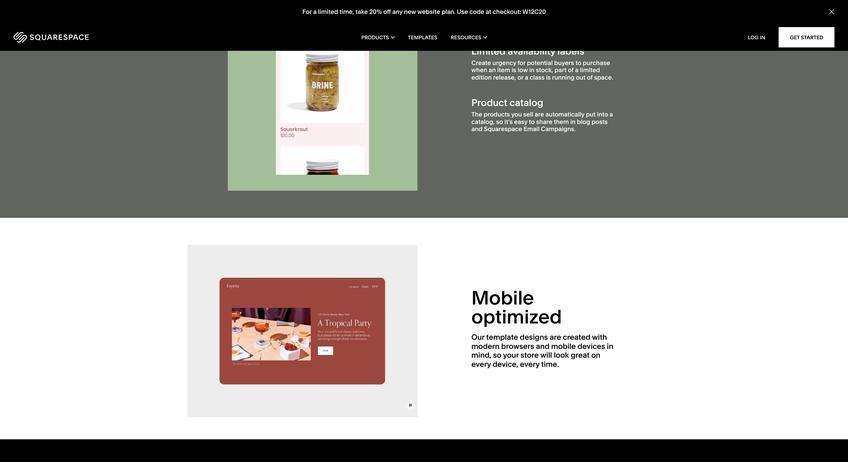 Task type: describe. For each thing, give the bounding box(es) containing it.
share
[[536, 118, 553, 126]]

and inside our template designs are created with modern browsers and mobile devices in mind, so your store will look great on every device, every time.
[[536, 342, 550, 351]]

squarespace logo image
[[14, 32, 89, 43]]

the
[[472, 110, 482, 118]]

potential
[[527, 59, 553, 67]]

mobile optimized
[[472, 286, 562, 328]]

resources button
[[451, 24, 487, 51]]

product
[[472, 97, 508, 109]]

a inside product catalog the products you sell are automatically put into a catalog, so it's easy to share them in blog posts and squarespace email campaigns.
[[610, 110, 613, 118]]

look
[[554, 351, 569, 360]]

catalog,
[[472, 118, 495, 126]]

code
[[470, 8, 484, 16]]

templates link
[[408, 24, 438, 51]]

them
[[554, 118, 569, 126]]

squarespace
[[484, 125, 522, 133]]

video element
[[187, 245, 417, 418]]

new
[[404, 8, 416, 16]]

stock,
[[536, 66, 553, 74]]

designs
[[520, 333, 548, 342]]

into
[[597, 110, 608, 118]]

get started link
[[779, 27, 835, 47]]

1 horizontal spatial is
[[546, 73, 551, 81]]

and inside product catalog the products you sell are automatically put into a catalog, so it's easy to share them in blog posts and squarespace email campaigns.
[[472, 125, 483, 133]]

w12c20
[[523, 8, 546, 16]]

when
[[472, 66, 488, 74]]

it's
[[505, 118, 513, 126]]

in inside limited availability labels create urgency for potential buyers to purchase when an item is low in stock, part of a limited edition release, or a class is running out of space.
[[530, 66, 535, 74]]

limited availability labels create urgency for potential buyers to purchase when an item is low in stock, part of a limited edition release, or a class is running out of space.
[[472, 45, 614, 81]]

our
[[472, 333, 485, 342]]

plan.
[[442, 8, 456, 16]]

class
[[530, 73, 545, 81]]

1 horizontal spatial of
[[587, 73, 593, 81]]

created
[[563, 333, 591, 342]]

our template designs are created with modern browsers and mobile devices in mind, so your store will look great on every device, every time.
[[472, 333, 614, 369]]

email
[[524, 125, 540, 133]]

log             in link
[[748, 34, 766, 40]]

your
[[503, 351, 519, 360]]

products
[[361, 34, 389, 40]]

put
[[586, 110, 596, 118]]

sell
[[524, 110, 534, 118]]

store
[[521, 351, 539, 360]]

item
[[497, 66, 510, 74]]

modern
[[472, 342, 500, 351]]

mobile
[[472, 286, 534, 309]]

part
[[555, 66, 567, 74]]

a right the buyers
[[575, 66, 579, 74]]

or
[[518, 73, 524, 81]]

with
[[592, 333, 607, 342]]

urgency
[[493, 59, 516, 67]]

20%
[[369, 8, 382, 16]]

0 vertical spatial limited
[[318, 8, 338, 16]]

website
[[417, 8, 440, 16]]

devices
[[578, 342, 605, 351]]

at
[[486, 8, 491, 16]]

you
[[512, 110, 522, 118]]

limited
[[472, 45, 506, 57]]

any
[[392, 8, 403, 16]]

for
[[302, 8, 312, 16]]

log
[[748, 34, 759, 40]]

blog
[[577, 118, 590, 126]]

out
[[576, 73, 586, 81]]

space.
[[594, 73, 614, 81]]

device,
[[493, 360, 519, 369]]

example of related products in an online store image
[[276, 4, 369, 175]]

0 horizontal spatial is
[[512, 66, 517, 74]]

are inside our template designs are created with modern browsers and mobile devices in mind, so your store will look great on every device, every time.
[[550, 333, 561, 342]]

for
[[518, 59, 526, 67]]

mind,
[[472, 351, 492, 360]]



Task type: locate. For each thing, give the bounding box(es) containing it.
browsers
[[502, 342, 535, 351]]

optimized
[[472, 305, 562, 328]]

is left low
[[512, 66, 517, 74]]

is
[[512, 66, 517, 74], [546, 73, 551, 81]]

products button
[[361, 24, 395, 51]]

squarespace logo link
[[14, 32, 178, 43]]

take
[[356, 8, 368, 16]]

great
[[571, 351, 590, 360]]

to inside limited availability labels create urgency for potential buyers to purchase when an item is low in stock, part of a limited edition release, or a class is running out of space.
[[576, 59, 582, 67]]

catalog
[[510, 97, 544, 109]]

so inside our template designs are created with modern browsers and mobile devices in mind, so your store will look great on every device, every time.
[[493, 351, 502, 360]]

for a limited time, take 20% off any new website plan. use code at checkout: w12c20
[[302, 8, 546, 16]]

limited left time,
[[318, 8, 338, 16]]

started
[[801, 34, 824, 40]]

0 vertical spatial so
[[496, 118, 503, 126]]

to down labels
[[576, 59, 582, 67]]

in
[[530, 66, 535, 74], [571, 118, 576, 126], [607, 342, 614, 351]]

in right low
[[530, 66, 535, 74]]

0 horizontal spatial are
[[535, 110, 544, 118]]

template
[[487, 333, 518, 342]]

is right class
[[546, 73, 551, 81]]

buyers
[[554, 59, 574, 67]]

get started
[[790, 34, 824, 40]]

0 horizontal spatial to
[[529, 118, 535, 126]]

1 horizontal spatial and
[[536, 342, 550, 351]]

1 horizontal spatial in
[[571, 118, 576, 126]]

time,
[[340, 8, 354, 16]]

every left will
[[520, 360, 540, 369]]

so inside product catalog the products you sell are automatically put into a catalog, so it's easy to share them in blog posts and squarespace email campaigns.
[[496, 118, 503, 126]]

are right sell
[[535, 110, 544, 118]]

running
[[552, 73, 575, 81]]

so left your
[[493, 351, 502, 360]]

and down the
[[472, 125, 483, 133]]

easy
[[514, 118, 528, 126]]

1 vertical spatial to
[[529, 118, 535, 126]]

low
[[518, 66, 528, 74]]

so left it's
[[496, 118, 503, 126]]

2 vertical spatial in
[[607, 342, 614, 351]]

of right out
[[587, 73, 593, 81]]

1 vertical spatial so
[[493, 351, 502, 360]]

0 horizontal spatial every
[[472, 360, 491, 369]]

1 vertical spatial and
[[536, 342, 550, 351]]

1 horizontal spatial to
[[576, 59, 582, 67]]

product catalog the products you sell are automatically put into a catalog, so it's easy to share them in blog posts and squarespace email campaigns.
[[472, 97, 613, 133]]

1 every from the left
[[472, 360, 491, 369]]

will
[[541, 351, 552, 360]]

every down the modern
[[472, 360, 491, 369]]

1 horizontal spatial limited
[[580, 66, 600, 74]]

limited inside limited availability labels create urgency for potential buyers to purchase when an item is low in stock, part of a limited edition release, or a class is running out of space.
[[580, 66, 600, 74]]

0 horizontal spatial of
[[568, 66, 574, 74]]

release,
[[493, 73, 516, 81]]

campaigns.
[[541, 125, 576, 133]]

1 vertical spatial are
[[550, 333, 561, 342]]

to
[[576, 59, 582, 67], [529, 118, 535, 126]]

in
[[760, 34, 766, 40]]

on
[[592, 351, 601, 360]]

log             in
[[748, 34, 766, 40]]

1 horizontal spatial are
[[550, 333, 561, 342]]

resources
[[451, 34, 482, 40]]

availability
[[508, 45, 556, 57]]

automatically
[[546, 110, 585, 118]]

are up look
[[550, 333, 561, 342]]

create
[[472, 59, 491, 67]]

checkout:
[[493, 8, 521, 16]]

use
[[457, 8, 468, 16]]

to right easy
[[529, 118, 535, 126]]

0 vertical spatial are
[[535, 110, 544, 118]]

off
[[383, 8, 391, 16]]

every
[[472, 360, 491, 369], [520, 360, 540, 369]]

of right part at the top
[[568, 66, 574, 74]]

in right on
[[607, 342, 614, 351]]

0 vertical spatial and
[[472, 125, 483, 133]]

an
[[489, 66, 496, 74]]

labels
[[558, 45, 585, 57]]

purchase
[[583, 59, 610, 67]]

0 horizontal spatial limited
[[318, 8, 338, 16]]

a right into
[[610, 110, 613, 118]]

1 horizontal spatial every
[[520, 360, 540, 369]]

and
[[472, 125, 483, 133], [536, 342, 550, 351]]

so
[[496, 118, 503, 126], [493, 351, 502, 360]]

1 vertical spatial in
[[571, 118, 576, 126]]

1 vertical spatial limited
[[580, 66, 600, 74]]

2 horizontal spatial in
[[607, 342, 614, 351]]

time.
[[542, 360, 559, 369]]

in inside product catalog the products you sell are automatically put into a catalog, so it's easy to share them in blog posts and squarespace email campaigns.
[[571, 118, 576, 126]]

in left blog at the top right of the page
[[571, 118, 576, 126]]

a right the "or"
[[525, 73, 529, 81]]

are
[[535, 110, 544, 118], [550, 333, 561, 342]]

limited down labels
[[580, 66, 600, 74]]

posts
[[592, 118, 608, 126]]

0 vertical spatial in
[[530, 66, 535, 74]]

mobile
[[552, 342, 576, 351]]

0 horizontal spatial and
[[472, 125, 483, 133]]

are inside product catalog the products you sell are automatically put into a catalog, so it's easy to share them in blog posts and squarespace email campaigns.
[[535, 110, 544, 118]]

0 horizontal spatial in
[[530, 66, 535, 74]]

in inside our template designs are created with modern browsers and mobile devices in mind, so your store will look great on every device, every time.
[[607, 342, 614, 351]]

a right for
[[313, 8, 317, 16]]

products
[[484, 110, 510, 118]]

to inside product catalog the products you sell are automatically put into a catalog, so it's easy to share them in blog posts and squarespace email campaigns.
[[529, 118, 535, 126]]

limited
[[318, 8, 338, 16], [580, 66, 600, 74]]

get
[[790, 34, 800, 40]]

0 vertical spatial to
[[576, 59, 582, 67]]

edition
[[472, 73, 492, 81]]

a
[[313, 8, 317, 16], [575, 66, 579, 74], [525, 73, 529, 81], [610, 110, 613, 118]]

templates
[[408, 34, 438, 40]]

2 every from the left
[[520, 360, 540, 369]]

and up time.
[[536, 342, 550, 351]]

of
[[568, 66, 574, 74], [587, 73, 593, 81]]



Task type: vqa. For each thing, say whether or not it's contained in the screenshot.
the Beauty
no



